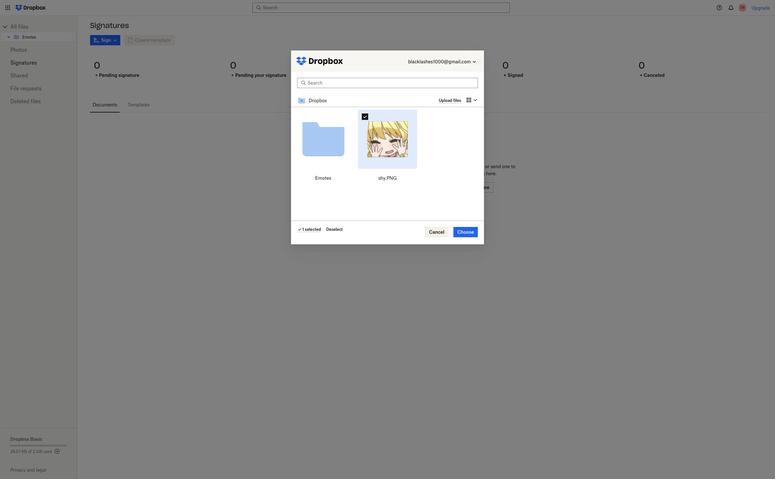 Task type: describe. For each thing, give the bounding box(es) containing it.
legal
[[36, 467, 46, 473]]

appears
[[468, 171, 485, 176]]

pending for pending your signature
[[235, 72, 253, 78]]

let's get signing
[[420, 149, 479, 158]]

shared
[[10, 72, 28, 79]]

photos link
[[10, 43, 67, 56]]

all
[[10, 23, 17, 30]]

of
[[28, 449, 32, 454]]

tab list containing documents
[[90, 97, 765, 113]]

28.57 kb of 2 gb used
[[10, 449, 52, 454]]

templates tab
[[125, 97, 152, 113]]

privacy
[[10, 467, 26, 473]]

0 for declined
[[366, 59, 373, 71]]

file requests
[[10, 85, 42, 92]]

choose a file to sign dialog
[[291, 50, 484, 244]]

get more space image
[[53, 448, 61, 455]]

others
[[420, 171, 433, 176]]

one
[[502, 164, 510, 169]]

emotes link
[[13, 33, 71, 41]]

2 signature from the left
[[265, 72, 286, 78]]

upgrade
[[751, 5, 770, 10]]

whether you sign a document or send one to others for signature, it appears here.
[[420, 164, 515, 176]]

dropbox
[[10, 436, 29, 442]]

basic
[[30, 436, 42, 442]]

requests
[[21, 85, 42, 92]]

you
[[440, 164, 447, 169]]

declined
[[371, 72, 391, 78]]

your
[[255, 72, 264, 78]]

let's
[[420, 149, 437, 158]]

files for deleted files
[[31, 98, 41, 105]]

to
[[511, 164, 515, 169]]

file requests link
[[10, 82, 67, 95]]

files for all files
[[18, 23, 28, 30]]

28.57
[[10, 449, 20, 454]]

pending your signature
[[235, 72, 286, 78]]

used
[[43, 449, 52, 454]]

0 for pending signature
[[94, 59, 100, 71]]

file
[[10, 85, 19, 92]]

signatures link
[[10, 56, 67, 69]]

photos
[[10, 47, 27, 53]]

document
[[462, 164, 484, 169]]

a
[[459, 164, 461, 169]]



Task type: vqa. For each thing, say whether or not it's contained in the screenshot.
send
yes



Task type: locate. For each thing, give the bounding box(es) containing it.
dropbox basic
[[10, 436, 42, 442]]

all files tree
[[1, 22, 77, 42]]

0 horizontal spatial pending
[[99, 72, 117, 78]]

1 pending from the left
[[99, 72, 117, 78]]

signature
[[118, 72, 139, 78], [265, 72, 286, 78]]

1 0 from the left
[[94, 59, 100, 71]]

1 horizontal spatial signatures
[[90, 21, 129, 30]]

pending left your
[[235, 72, 253, 78]]

files inside 'link'
[[18, 23, 28, 30]]

dropbox logo - go to the homepage image
[[13, 3, 48, 13]]

pending up the "documents"
[[99, 72, 117, 78]]

pending
[[99, 72, 117, 78], [235, 72, 253, 78]]

documents
[[93, 102, 117, 107]]

upgrade link
[[751, 5, 770, 10]]

pending for pending signature
[[99, 72, 117, 78]]

get
[[440, 149, 451, 158]]

5 0 from the left
[[639, 59, 645, 71]]

signing
[[454, 149, 479, 158]]

0 horizontal spatial files
[[18, 23, 28, 30]]

files right all
[[18, 23, 28, 30]]

0 for canceled
[[639, 59, 645, 71]]

0
[[94, 59, 100, 71], [230, 59, 236, 71], [366, 59, 373, 71], [502, 59, 509, 71], [639, 59, 645, 71]]

0 up signed
[[502, 59, 509, 71]]

whether
[[420, 164, 438, 169]]

0 up pending signature on the left
[[94, 59, 100, 71]]

here.
[[486, 171, 497, 176]]

1 horizontal spatial pending
[[235, 72, 253, 78]]

files
[[18, 23, 28, 30], [31, 98, 41, 105]]

1 vertical spatial signatures
[[10, 59, 37, 66]]

sign
[[448, 164, 457, 169]]

1 signature from the left
[[118, 72, 139, 78]]

deleted files link
[[10, 95, 67, 108]]

signatures inside 'link'
[[10, 59, 37, 66]]

or
[[485, 164, 489, 169]]

pending signature
[[99, 72, 139, 78]]

signature,
[[441, 171, 463, 176]]

signature right your
[[265, 72, 286, 78]]

privacy and legal
[[10, 467, 46, 473]]

2 0 from the left
[[230, 59, 236, 71]]

files down "file requests" link at the left
[[31, 98, 41, 105]]

deleted files
[[10, 98, 41, 105]]

2 pending from the left
[[235, 72, 253, 78]]

privacy and legal link
[[10, 467, 77, 473]]

gb
[[36, 449, 42, 454]]

tab list
[[90, 97, 765, 113]]

4 0 from the left
[[502, 59, 509, 71]]

0 up canceled in the right top of the page
[[639, 59, 645, 71]]

1 vertical spatial files
[[31, 98, 41, 105]]

1 horizontal spatial files
[[31, 98, 41, 105]]

2
[[33, 449, 35, 454]]

signed
[[508, 72, 523, 78]]

canceled
[[644, 72, 665, 78]]

send
[[491, 164, 501, 169]]

for
[[434, 171, 440, 176]]

0 up declined
[[366, 59, 373, 71]]

0 up pending your signature
[[230, 59, 236, 71]]

documents tab
[[90, 97, 120, 113]]

deleted
[[10, 98, 29, 105]]

all files
[[10, 23, 28, 30]]

0 vertical spatial files
[[18, 23, 28, 30]]

templates
[[127, 102, 150, 107]]

0 for signed
[[502, 59, 509, 71]]

0 for pending your signature
[[230, 59, 236, 71]]

0 vertical spatial signatures
[[90, 21, 129, 30]]

1 horizontal spatial signature
[[265, 72, 286, 78]]

shared link
[[10, 69, 67, 82]]

3 0 from the left
[[366, 59, 373, 71]]

emotes
[[22, 35, 36, 39]]

0 horizontal spatial signature
[[118, 72, 139, 78]]

global header element
[[0, 0, 775, 16]]

signatures
[[90, 21, 129, 30], [10, 59, 37, 66]]

0 horizontal spatial signatures
[[10, 59, 37, 66]]

all files link
[[10, 22, 77, 32]]

kb
[[21, 449, 27, 454]]

signature up templates
[[118, 72, 139, 78]]

it
[[464, 171, 467, 176]]

and
[[27, 467, 35, 473]]



